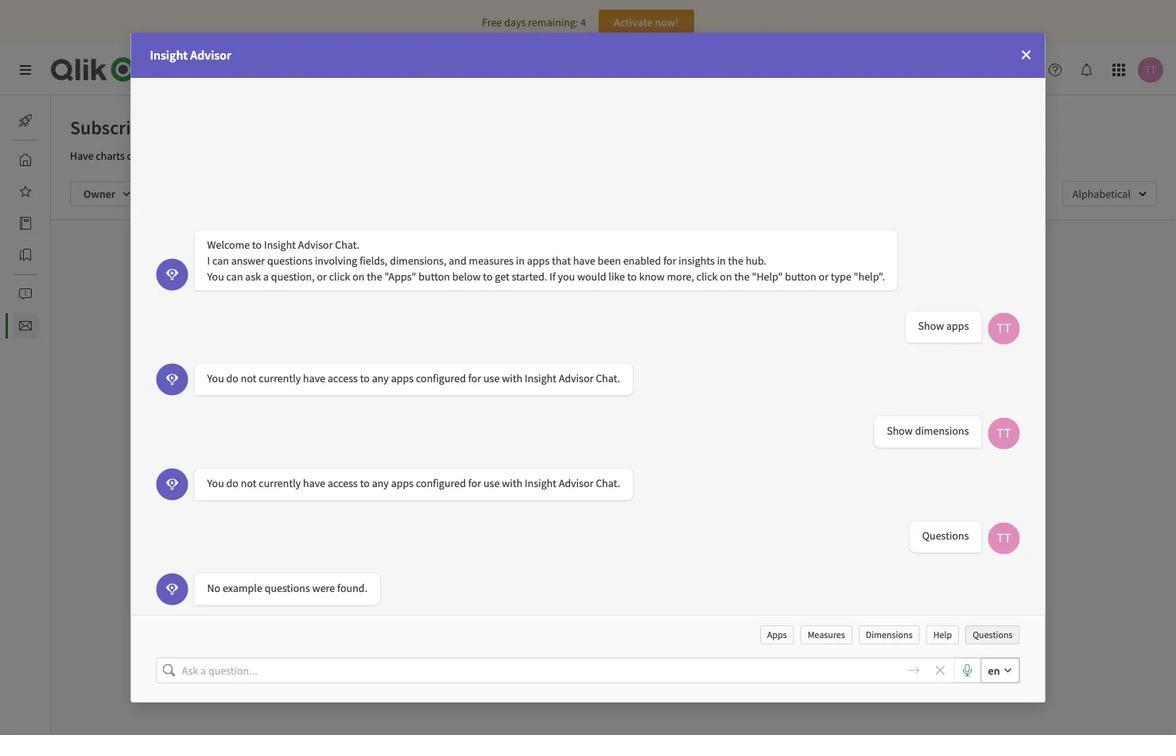 Task type: vqa. For each thing, say whether or not it's contained in the screenshot.
Welcome
yes



Task type: locate. For each thing, give the bounding box(es) containing it.
enabled
[[623, 253, 661, 268]]

1 vertical spatial do
[[226, 476, 239, 490]]

dimensions,
[[390, 253, 447, 268]]

0 vertical spatial questions
[[267, 253, 313, 268]]

2 vertical spatial can
[[226, 269, 243, 284]]

in for 'subscribe'
[[609, 388, 618, 403]]

ask
[[245, 269, 261, 284]]

remaining:
[[528, 15, 579, 29]]

sheets
[[139, 149, 169, 163], [461, 149, 491, 163]]

get inside subscribe to a chart or sheet to receive it by email on a regular basis. click 'subscribe' on the chart or sheet in the app to get started.
[[669, 388, 684, 403]]

0 horizontal spatial started.
[[512, 269, 548, 284]]

also
[[364, 149, 383, 163]]

alphabetical image
[[1063, 181, 1158, 207]]

into
[[494, 149, 512, 163]]

0 horizontal spatial chart
[[542, 388, 567, 403]]

1 use from the top
[[484, 371, 500, 385]]

a up regular
[[583, 356, 588, 371]]

1 vertical spatial and
[[449, 253, 467, 268]]

1 vertical spatial currently
[[259, 476, 301, 490]]

free
[[482, 15, 502, 29]]

by
[[713, 356, 724, 371]]

catalog image
[[19, 217, 32, 230]]

2 horizontal spatial in
[[717, 253, 726, 268]]

1 horizontal spatial button
[[785, 269, 817, 284]]

in inside subscribe to a chart or sheet to receive it by email on a regular basis. click 'subscribe' on the chart or sheet in the app to get started.
[[609, 388, 618, 403]]

1 vertical spatial use
[[484, 476, 500, 490]]

0 vertical spatial you do not currently have access to any apps configured for use with insight advisor chat.
[[207, 371, 620, 385]]

inbox.
[[295, 149, 323, 163]]

ask
[[859, 63, 877, 77]]

1 vertical spatial access
[[328, 476, 358, 490]]

0 horizontal spatial in
[[516, 253, 525, 268]]

advisor inside welcome to insight advisor chat. i can answer questions involving fields, dimensions, and measures in apps that have been enabled for insights in the hub. you can ask a question, or click on the "apps" button below to get started. if you would like to know more, click on the "help" button or type "help".
[[298, 237, 333, 252]]

would
[[578, 269, 607, 284]]

0 vertical spatial get
[[495, 269, 510, 284]]

multiple
[[420, 149, 459, 163]]

insight inside welcome to insight advisor chat. i can answer questions involving fields, dimensions, and measures in apps that have been enabled for insights in the hub. you can ask a question, or click on the "apps" button below to get started. if you would like to know more, click on the "help" button or type "help".
[[264, 237, 296, 252]]

2 use from the top
[[484, 476, 500, 490]]

sheet up "click"
[[629, 356, 655, 371]]

or left type
[[819, 269, 829, 284]]

measures
[[469, 253, 514, 268]]

for inside welcome to insight advisor chat. i can answer questions involving fields, dimensions, and measures in apps that have been enabled for insights in the hub. you can ask a question, or click on the "apps" button below to get started. if you would like to know more, click on the "help" button or type "help".
[[664, 253, 677, 268]]

on left "help" on the top of page
[[720, 269, 732, 284]]

0 vertical spatial for
[[664, 253, 677, 268]]

questions up question,
[[267, 253, 313, 268]]

0 vertical spatial sheet
[[629, 356, 655, 371]]

2 click from the left
[[697, 269, 718, 284]]

started. left if
[[512, 269, 548, 284]]

0 horizontal spatial button
[[419, 269, 450, 284]]

0 vertical spatial use
[[484, 371, 500, 385]]

on down fields,
[[353, 269, 365, 284]]

1 vertical spatial email
[[521, 372, 547, 387]]

sheet down regular
[[581, 388, 607, 403]]

1 vertical spatial you do not currently have access to any apps configured for use with insight advisor chat.
[[207, 476, 620, 490]]

hub.
[[746, 253, 767, 268]]

show
[[919, 319, 945, 333], [887, 424, 913, 438]]

can right i
[[212, 253, 229, 268]]

configured
[[416, 371, 466, 385], [416, 476, 466, 490]]

free days remaining: 4
[[482, 15, 586, 29]]

0 vertical spatial chat.
[[335, 237, 360, 252]]

chart
[[591, 356, 615, 371], [542, 388, 567, 403]]

the
[[728, 253, 744, 268], [367, 269, 382, 284], [735, 269, 750, 284], [525, 388, 540, 403], [620, 388, 635, 403]]

have
[[70, 149, 94, 163]]

not
[[241, 371, 257, 385], [241, 476, 257, 490]]

in down basis. in the right bottom of the page
[[609, 388, 618, 403]]

activate
[[614, 15, 653, 29]]

questions inside welcome to insight advisor chat. i can answer questions involving fields, dimensions, and measures in apps that have been enabled for insights in the hub. you can ask a question, or click on the "apps" button below to get started. if you would like to know more, click on the "help" button or type "help".
[[267, 253, 313, 268]]

sheets left into
[[461, 149, 491, 163]]

Search text field
[[571, 57, 824, 83]]

button right "help" on the top of page
[[785, 269, 817, 284]]

you
[[326, 149, 342, 163], [207, 269, 224, 284], [207, 371, 224, 385], [207, 476, 224, 490]]

with
[[502, 371, 523, 385], [502, 476, 523, 490]]

on
[[353, 269, 365, 284], [720, 269, 732, 284], [549, 372, 561, 387], [714, 372, 726, 387]]

advisor
[[190, 47, 232, 63], [914, 63, 950, 77], [298, 237, 333, 252], [559, 371, 594, 385], [559, 476, 594, 490]]

and inside welcome to insight advisor chat. i can answer questions involving fields, dimensions, and measures in apps that have been enabled for insights in the hub. you can ask a question, or click on the "apps" button below to get started. if you would like to know more, click on the "help" button or type "help".
[[449, 253, 467, 268]]

1 horizontal spatial questions
[[973, 629, 1013, 642]]

2 you do not currently have access to any apps configured for use with insight advisor chat. from the top
[[207, 476, 620, 490]]

1 vertical spatial questions
[[973, 629, 1013, 642]]

0 horizontal spatial and
[[449, 253, 467, 268]]

dimensions
[[915, 424, 969, 438]]

started. inside welcome to insight advisor chat. i can answer questions involving fields, dimensions, and measures in apps that have been enabled for insights in the hub. you can ask a question, or click on the "apps" button below to get started. if you would like to know more, click on the "help" button or type "help".
[[512, 269, 548, 284]]

in right measures
[[516, 253, 525, 268]]

insights
[[679, 253, 715, 268]]

favorites image
[[19, 185, 32, 198]]

or
[[127, 149, 137, 163], [317, 269, 327, 284], [819, 269, 829, 284], [617, 356, 627, 371], [569, 388, 579, 403]]

1 vertical spatial terry turtle image
[[989, 523, 1020, 555]]

a
[[514, 149, 520, 163], [263, 269, 269, 284], [583, 356, 588, 371], [563, 372, 569, 387]]

can left also at the top of the page
[[345, 149, 361, 163]]

subscriptions image
[[19, 320, 32, 333]]

basis.
[[607, 372, 633, 387]]

any
[[372, 371, 389, 385], [372, 476, 389, 490]]

apps inside welcome to insight advisor chat. i can answer questions involving fields, dimensions, and measures in apps that have been enabled for insights in the hub. you can ask a question, or click on the "apps" button below to get started. if you would like to know more, click on the "help" button or type "help".
[[527, 253, 550, 268]]

1 vertical spatial have
[[303, 371, 326, 385]]

started.
[[512, 269, 548, 284], [686, 388, 722, 403]]

insight
[[150, 47, 188, 63], [879, 63, 912, 77], [264, 237, 296, 252], [525, 371, 557, 385], [525, 476, 557, 490]]

0 vertical spatial any
[[372, 371, 389, 385]]

1 horizontal spatial click
[[697, 269, 718, 284]]

click down involving
[[329, 269, 350, 284]]

question,
[[271, 269, 315, 284]]

sheets left sent
[[139, 149, 169, 163]]

been
[[598, 253, 621, 268]]

1 vertical spatial can
[[212, 253, 229, 268]]

0 vertical spatial show
[[919, 319, 945, 333]]

1 vertical spatial started.
[[686, 388, 722, 403]]

chart down subscribe
[[542, 388, 567, 403]]

questions left were
[[265, 581, 310, 595]]

0 vertical spatial access
[[328, 371, 358, 385]]

a left regular
[[563, 372, 569, 387]]

1 horizontal spatial and
[[550, 149, 568, 163]]

can
[[345, 149, 361, 163], [212, 253, 229, 268], [226, 269, 243, 284]]

no example questions were found.
[[207, 581, 368, 595]]

a right into
[[514, 149, 520, 163]]

activate now! link
[[599, 10, 695, 35]]

dimensions link
[[859, 626, 920, 645]]

email
[[267, 149, 293, 163], [521, 372, 547, 387]]

measures
[[808, 629, 846, 642]]

type
[[831, 269, 852, 284]]

can left ask
[[226, 269, 243, 284]]

started. down "'subscribe'"
[[686, 388, 722, 403]]

1 click from the left
[[329, 269, 350, 284]]

1 configured from the top
[[416, 371, 466, 385]]

to
[[231, 149, 241, 163], [252, 237, 262, 252], [483, 269, 493, 284], [628, 269, 637, 284], [571, 356, 581, 371], [657, 356, 667, 371], [360, 371, 370, 385], [658, 388, 667, 403], [360, 476, 370, 490]]

0 horizontal spatial sheets
[[139, 149, 169, 163]]

2 not from the top
[[241, 476, 257, 490]]

get down measures
[[495, 269, 510, 284]]

in
[[516, 253, 525, 268], [717, 253, 726, 268], [609, 388, 618, 403]]

1 horizontal spatial in
[[609, 388, 618, 403]]

0 vertical spatial with
[[502, 371, 523, 385]]

click down insights
[[697, 269, 718, 284]]

and left "easy"
[[550, 149, 568, 163]]

answer
[[231, 253, 265, 268]]

0 horizontal spatial questions
[[923, 529, 969, 543]]

0 vertical spatial do
[[226, 371, 239, 385]]

subscribe
[[522, 356, 569, 371]]

apps
[[527, 253, 550, 268], [947, 319, 969, 333], [391, 371, 414, 385], [391, 476, 414, 490]]

subscribe to a chart or sheet to receive it by email on a regular basis. click 'subscribe' on the chart or sheet in the app to get started.
[[521, 356, 726, 403]]

show left dimensions
[[887, 424, 913, 438]]

2 do from the top
[[226, 476, 239, 490]]

0 vertical spatial currently
[[259, 371, 301, 385]]

2 vertical spatial have
[[303, 476, 326, 490]]

1 horizontal spatial email
[[521, 372, 547, 387]]

0 vertical spatial email
[[267, 149, 293, 163]]

show left terry turtle icon
[[919, 319, 945, 333]]

2 configured from the top
[[416, 476, 466, 490]]

0 horizontal spatial click
[[329, 269, 350, 284]]

button
[[419, 269, 450, 284], [785, 269, 817, 284]]

1 vertical spatial configured
[[416, 476, 466, 490]]

"apps"
[[385, 269, 417, 284]]

0 vertical spatial questions
[[923, 529, 969, 543]]

1 vertical spatial get
[[669, 388, 684, 403]]

sheet
[[629, 356, 655, 371], [581, 388, 607, 403]]

filters region
[[51, 169, 1177, 220]]

'subscribe'
[[660, 372, 712, 387]]

chat.
[[335, 237, 360, 252], [596, 371, 620, 385], [596, 476, 620, 490]]

subscriptions
[[70, 115, 183, 139]]

1 vertical spatial not
[[241, 476, 257, 490]]

1 vertical spatial any
[[372, 476, 389, 490]]

analytics services
[[157, 60, 275, 80]]

terry turtle image
[[989, 418, 1020, 450], [989, 523, 1020, 555]]

2 terry turtle image from the top
[[989, 523, 1020, 555]]

1 horizontal spatial show
[[919, 319, 945, 333]]

0 vertical spatial can
[[345, 149, 361, 163]]

in right insights
[[717, 253, 726, 268]]

0 vertical spatial terry turtle image
[[989, 418, 1020, 450]]

the down fields,
[[367, 269, 382, 284]]

do
[[226, 371, 239, 385], [226, 476, 239, 490]]

0 horizontal spatial get
[[495, 269, 510, 284]]

were
[[312, 581, 335, 595]]

0 horizontal spatial show
[[887, 424, 913, 438]]

1 vertical spatial with
[[502, 476, 523, 490]]

get down "'subscribe'"
[[669, 388, 684, 403]]

1 horizontal spatial chart
[[591, 356, 615, 371]]

and up below
[[449, 253, 467, 268]]

access
[[328, 371, 358, 385], [328, 476, 358, 490]]

the down subscribe
[[525, 388, 540, 403]]

analytics services element
[[157, 60, 275, 80]]

1 horizontal spatial get
[[669, 388, 684, 403]]

log
[[156, 208, 1020, 615]]

0 vertical spatial not
[[241, 371, 257, 385]]

a right ask
[[263, 269, 269, 284]]

questions inside 'questions' link
[[973, 629, 1013, 642]]

in for that
[[717, 253, 726, 268]]

1 horizontal spatial started.
[[686, 388, 722, 403]]

1 do from the top
[[226, 371, 239, 385]]

button down dimensions,
[[419, 269, 450, 284]]

your
[[243, 149, 264, 163]]

chart up regular
[[591, 356, 615, 371]]

advisor inside button
[[914, 63, 950, 77]]

home image
[[19, 154, 32, 166]]

show for show apps
[[919, 319, 945, 333]]

currently
[[259, 371, 301, 385], [259, 476, 301, 490]]

1 currently from the top
[[259, 371, 301, 385]]

navigation pane element
[[0, 102, 86, 345]]

1 horizontal spatial sheets
[[461, 149, 491, 163]]

1 button from the left
[[419, 269, 450, 284]]

use
[[484, 371, 500, 385], [484, 476, 500, 490]]

1 any from the top
[[372, 371, 389, 385]]

email down subscribe
[[521, 372, 547, 387]]

now!
[[655, 15, 679, 29]]

email right your
[[267, 149, 293, 163]]

1 vertical spatial show
[[887, 424, 913, 438]]

questions
[[267, 253, 313, 268], [265, 581, 310, 595]]

quick
[[522, 149, 548, 163]]

or up basis. in the right bottom of the page
[[617, 356, 627, 371]]

you do not currently have access to any apps configured for use with insight advisor chat.
[[207, 371, 620, 385], [207, 476, 620, 490]]

Ask a question... text field
[[182, 658, 894, 684]]

welcome
[[207, 237, 250, 252]]

0 vertical spatial started.
[[512, 269, 548, 284]]

0 vertical spatial have
[[573, 253, 596, 268]]

questions
[[923, 529, 969, 543], [973, 629, 1013, 642]]

1 vertical spatial sheet
[[581, 388, 607, 403]]

log containing welcome to insight advisor chat.
[[156, 208, 1020, 615]]

0 vertical spatial configured
[[416, 371, 466, 385]]

have
[[573, 253, 596, 268], [303, 371, 326, 385], [303, 476, 326, 490]]

home link
[[13, 147, 79, 173]]

1 terry turtle image from the top
[[989, 418, 1020, 450]]

involving
[[315, 253, 358, 268]]



Task type: describe. For each thing, give the bounding box(es) containing it.
0 vertical spatial chart
[[591, 356, 615, 371]]

i
[[207, 253, 210, 268]]

1 access from the top
[[328, 371, 358, 385]]

2 currently from the top
[[259, 476, 301, 490]]

catalog link
[[13, 211, 86, 236]]

measures link
[[801, 626, 853, 645]]

"help".
[[854, 269, 885, 284]]

you
[[558, 269, 575, 284]]

help
[[934, 629, 952, 642]]

you inside welcome to insight advisor chat. i can answer questions involving fields, dimensions, and measures in apps that have been enabled for insights in the hub. you can ask a question, or click on the "apps" button below to get started. if you would like to know more, click on the "help" button or type "help".
[[207, 269, 224, 284]]

have charts or sheets sent straight to your email inbox. you can also bundle multiple sheets into a quick and easy report.
[[70, 149, 625, 163]]

log inside insight advisor "dialog"
[[156, 208, 1020, 615]]

collections image
[[19, 249, 32, 262]]

0 horizontal spatial sheet
[[581, 388, 607, 403]]

receive
[[669, 356, 702, 371]]

"help"
[[752, 269, 783, 284]]

home
[[51, 153, 79, 167]]

started. inside subscribe to a chart or sheet to receive it by email on a regular basis. click 'subscribe' on the chart or sheet in the app to get started.
[[686, 388, 722, 403]]

app
[[637, 388, 655, 403]]

insight inside button
[[879, 63, 912, 77]]

email inside subscribe to a chart or sheet to receive it by email on a regular basis. click 'subscribe' on the chart or sheet in the app to get started.
[[521, 372, 547, 387]]

open sidebar menu image
[[19, 64, 32, 76]]

chat shortcuts list
[[754, 626, 1020, 645]]

show for show dimensions
[[887, 424, 913, 438]]

the down hub.
[[735, 269, 750, 284]]

2 with from the top
[[502, 476, 523, 490]]

1 vertical spatial questions
[[265, 581, 310, 595]]

show dimensions
[[887, 424, 969, 438]]

getting started image
[[19, 115, 32, 127]]

it
[[704, 356, 711, 371]]

1 not from the top
[[241, 371, 257, 385]]

catalog
[[51, 216, 86, 231]]

or down involving
[[317, 269, 327, 284]]

show apps
[[919, 319, 969, 333]]

apps link
[[760, 626, 795, 645]]

the down basis. in the right bottom of the page
[[620, 388, 635, 403]]

1 sheets from the left
[[139, 149, 169, 163]]

more,
[[667, 269, 695, 284]]

no
[[207, 581, 220, 595]]

insight advisor
[[150, 47, 232, 63]]

fields,
[[360, 253, 388, 268]]

or right charts
[[127, 149, 137, 163]]

regular
[[571, 372, 604, 387]]

if
[[550, 269, 556, 284]]

analytics
[[157, 60, 217, 80]]

2 vertical spatial chat.
[[596, 476, 620, 490]]

bundle
[[385, 149, 418, 163]]

easy
[[570, 149, 591, 163]]

found.
[[337, 581, 368, 595]]

report.
[[593, 149, 625, 163]]

that
[[552, 253, 571, 268]]

alerts image
[[19, 288, 32, 301]]

2 any from the top
[[372, 476, 389, 490]]

terry turtle image for questions
[[989, 523, 1020, 555]]

1 vertical spatial chart
[[542, 388, 567, 403]]

example
[[223, 581, 262, 595]]

apps
[[768, 629, 787, 642]]

questions link
[[966, 626, 1020, 645]]

1 with from the top
[[502, 371, 523, 385]]

welcome to insight advisor chat. i can answer questions involving fields, dimensions, and measures in apps that have been enabled for insights in the hub. you can ask a question, or click on the "apps" button below to get started. if you would like to know more, click on the "help" button or type "help".
[[207, 237, 885, 284]]

ask insight advisor button
[[833, 57, 957, 83]]

0 vertical spatial and
[[550, 149, 568, 163]]

straight
[[194, 149, 229, 163]]

searchbar element
[[545, 57, 824, 83]]

on down subscribe
[[549, 372, 561, 387]]

or down regular
[[569, 388, 579, 403]]

sent
[[171, 149, 191, 163]]

1 vertical spatial chat.
[[596, 371, 620, 385]]

get inside welcome to insight advisor chat. i can answer questions involving fields, dimensions, and measures in apps that have been enabled for insights in the hub. you can ask a question, or click on the "apps" button below to get started. if you would like to know more, click on the "help" button or type "help".
[[495, 269, 510, 284]]

help link
[[927, 626, 960, 645]]

a inside welcome to insight advisor chat. i can answer questions involving fields, dimensions, and measures in apps that have been enabled for insights in the hub. you can ask a question, or click on the "apps" button below to get started. if you would like to know more, click on the "help" button or type "help".
[[263, 269, 269, 284]]

2 vertical spatial for
[[468, 476, 481, 490]]

services
[[220, 60, 275, 80]]

0 horizontal spatial email
[[267, 149, 293, 163]]

ask insight advisor
[[859, 63, 950, 77]]

activate now!
[[614, 15, 679, 29]]

below
[[452, 269, 481, 284]]

chat. inside welcome to insight advisor chat. i can answer questions involving fields, dimensions, and measures in apps that have been enabled for insights in the hub. you can ask a question, or click on the "apps" button below to get started. if you would like to know more, click on the "help" button or type "help".
[[335, 237, 360, 252]]

insight advisor dialog
[[131, 33, 1046, 703]]

2 button from the left
[[785, 269, 817, 284]]

days
[[504, 15, 526, 29]]

en
[[989, 664, 1000, 678]]

2 sheets from the left
[[461, 149, 491, 163]]

2 access from the top
[[328, 476, 358, 490]]

terry turtle image for show dimensions
[[989, 418, 1020, 450]]

1 you do not currently have access to any apps configured for use with insight advisor chat. from the top
[[207, 371, 620, 385]]

the left hub.
[[728, 253, 744, 268]]

know
[[639, 269, 665, 284]]

dimensions
[[866, 629, 913, 642]]

en button
[[981, 658, 1020, 684]]

click
[[635, 372, 658, 387]]

like
[[609, 269, 625, 284]]

1 vertical spatial for
[[468, 371, 481, 385]]

terry turtle image
[[989, 313, 1020, 345]]

have inside welcome to insight advisor chat. i can answer questions involving fields, dimensions, and measures in apps that have been enabled for insights in the hub. you can ask a question, or click on the "apps" button below to get started. if you would like to know more, click on the "help" button or type "help".
[[573, 253, 596, 268]]

4
[[581, 15, 586, 29]]

charts
[[96, 149, 125, 163]]

on down by
[[714, 372, 726, 387]]

1 horizontal spatial sheet
[[629, 356, 655, 371]]



